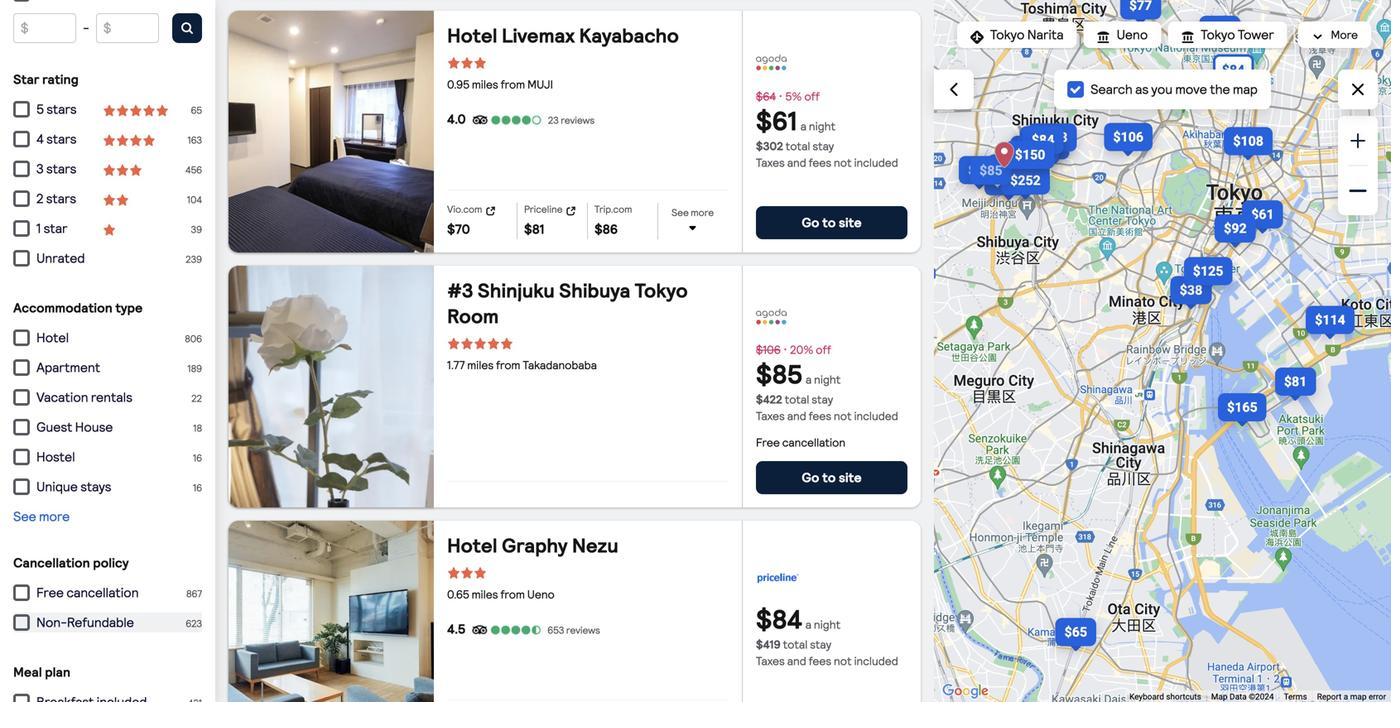 Task type: locate. For each thing, give the bounding box(es) containing it.
0 vertical spatial and
[[788, 156, 807, 170]]

[object object] checkbox for 239
[[13, 250, 30, 267]]

163
[[188, 134, 202, 146]]

2 to from the top
[[823, 470, 836, 486]]

unique
[[36, 479, 78, 495]]

off inside the $106 𐤟 20% off $85 a night $422 total stay taxes and fees not included
[[816, 343, 832, 357]]

rtl support__otjmo image
[[971, 31, 984, 44], [1182, 31, 1195, 44], [447, 56, 461, 69], [103, 104, 116, 117], [116, 104, 129, 117], [142, 104, 156, 117], [103, 134, 116, 147], [129, 134, 142, 147], [142, 134, 156, 147], [103, 164, 116, 177], [116, 164, 129, 177], [129, 164, 142, 177], [103, 193, 116, 207], [116, 193, 129, 207], [447, 337, 461, 350], [461, 337, 474, 350], [474, 337, 487, 350], [487, 337, 500, 350], [474, 567, 487, 580]]

$252
[[1011, 173, 1041, 188]]

2 vertical spatial fees
[[809, 654, 832, 668]]

0 horizontal spatial $114
[[1030, 138, 1061, 153]]

0 horizontal spatial $84 button
[[1020, 126, 1067, 154]]

$233 button
[[985, 155, 1040, 183]]

cancellation up refundable
[[67, 585, 139, 601]]

tower
[[1238, 27, 1275, 43]]

0 vertical spatial 5 stars image
[[103, 99, 169, 119]]

2 [object object] checkbox from the top
[[13, 131, 30, 147]]

off right 20%
[[816, 343, 832, 357]]

0 vertical spatial $106
[[1114, 129, 1144, 145]]

5 stars image for shinjuku
[[447, 337, 722, 350]]

night inside the $106 𐤟 20% off $85 a night $422 total stay taxes and fees not included
[[814, 373, 841, 387]]

miles right 0.95
[[472, 77, 498, 91]]

0 vertical spatial 𐤟
[[780, 89, 782, 103]]

16 for unique stays
[[193, 482, 202, 494]]

search as you move the map
[[1091, 82, 1258, 97]]

2 vertical spatial stay
[[810, 638, 832, 652]]

$106
[[1114, 129, 1144, 145], [756, 343, 781, 357]]

reviews inside figure
[[561, 114, 595, 126]]

0 horizontal spatial free
[[36, 585, 64, 601]]

not inside $64 𐤟 5% off $61 a night $302 total stay taxes and fees not included
[[834, 156, 852, 170]]

stay inside $64 𐤟 5% off $61 a night $302 total stay taxes and fees not included
[[813, 139, 834, 153]]

1 $ number field from the left
[[13, 13, 76, 43]]

0 horizontal spatial see
[[13, 509, 36, 525]]

0 vertical spatial see more button
[[672, 204, 714, 235]]

[object Object] checkbox
[[13, 101, 30, 118], [13, 131, 30, 147], [13, 161, 30, 177], [13, 220, 30, 237], [13, 250, 30, 267], [13, 360, 30, 376], [13, 389, 30, 406], [13, 419, 30, 436], [13, 479, 30, 495]]

1 horizontal spatial see more
[[672, 207, 714, 219]]

1 vertical spatial 5 stars image
[[447, 337, 722, 350]]

$61 inside button
[[1252, 207, 1275, 222]]

867
[[186, 588, 202, 600]]

included inside $64 𐤟 5% off $61 a night $302 total stay taxes and fees not included
[[854, 156, 899, 170]]

rtl support__otjmo image inside tokyo tower button
[[1182, 31, 1195, 44]]

1 taxes from the top
[[756, 156, 785, 170]]

1 horizontal spatial $70
[[1209, 22, 1232, 38]]

1 horizontal spatial free
[[756, 436, 780, 450]]

0 vertical spatial hotel
[[447, 24, 498, 48]]

$87
[[1029, 133, 1052, 148]]

from left takadanobaba
[[496, 358, 521, 372]]

1 vertical spatial miles
[[467, 358, 494, 372]]

1 go to site from the top
[[802, 215, 862, 231]]

and inside the $106 𐤟 20% off $85 a night $422 total stay taxes and fees not included
[[788, 409, 807, 423]]

tokyo for tokyo narita
[[991, 27, 1025, 43]]

$108 button
[[1221, 127, 1277, 155]]

3 fees from the top
[[809, 654, 832, 668]]

see
[[672, 207, 689, 219], [13, 509, 36, 525]]

included inside $84 a night $419 total stay taxes and fees not included
[[854, 654, 899, 668]]

1 horizontal spatial map
[[1351, 692, 1367, 702]]

3 stars image down 4 stars image
[[103, 159, 142, 179]]

[object object] checkbox left 5
[[13, 101, 30, 118]]

included inside the $106 𐤟 20% off $85 a night $422 total stay taxes and fees not included
[[854, 409, 899, 423]]

report a map error
[[1318, 692, 1387, 702]]

3 included from the top
[[854, 654, 899, 668]]

2 vertical spatial not
[[834, 654, 852, 668]]

$106 inside the $106 𐤟 20% off $85 a night $422 total stay taxes and fees not included
[[756, 343, 781, 357]]

takadanobaba
[[523, 358, 597, 372]]

3 stars image for $84
[[447, 567, 722, 580]]

tokyo left tower
[[1201, 27, 1236, 43]]

keyboard shortcuts button
[[1130, 691, 1202, 702]]

0.65
[[447, 588, 469, 602]]

1 included from the top
[[854, 156, 899, 170]]

2 horizontal spatial $84
[[1223, 62, 1245, 78]]

$128
[[1038, 130, 1068, 145]]

3 taxes from the top
[[756, 654, 785, 668]]

go to site
[[802, 215, 862, 231], [802, 470, 862, 486]]

0 horizontal spatial 𐤟
[[780, 89, 782, 103]]

1 horizontal spatial $ number field
[[96, 13, 159, 43]]

1 star image
[[103, 219, 116, 239], [103, 223, 116, 237]]

1 vertical spatial go to site link
[[756, 461, 908, 494]]

rtl support__otjmo image
[[1097, 31, 1111, 44], [461, 56, 474, 69], [474, 56, 487, 69], [129, 104, 142, 117], [156, 104, 169, 117], [116, 134, 129, 147], [500, 337, 514, 350], [447, 567, 461, 580], [461, 567, 474, 580]]

included
[[854, 156, 899, 170], [854, 409, 899, 423], [854, 654, 899, 668]]

23 reviews
[[548, 114, 595, 126]]

0 vertical spatial stay
[[813, 139, 834, 153]]

2 go to site link from the top
[[756, 461, 908, 494]]

1 vertical spatial total
[[785, 393, 810, 407]]

as
[[1136, 82, 1149, 97]]

fees inside the $106 𐤟 20% off $85 a night $422 total stay taxes and fees not included
[[809, 409, 832, 423]]

0 vertical spatial go to site link
[[756, 206, 908, 239]]

𐤟 inside the $106 𐤟 20% off $85 a night $422 total stay taxes and fees not included
[[784, 343, 787, 357]]

ueno up as
[[1117, 27, 1148, 43]]

2 [object object] checkbox from the top
[[13, 330, 30, 346]]

keyboard
[[1130, 692, 1165, 702]]

see more button down unique on the bottom of the page
[[13, 507, 70, 527]]

stars for 4 stars
[[47, 131, 77, 147]]

8 [object object] checkbox from the top
[[13, 419, 30, 436]]

2 vertical spatial 3 stars image
[[447, 567, 722, 580]]

search
[[1091, 82, 1133, 97]]

0 vertical spatial ueno
[[1117, 27, 1148, 43]]

[object object] checkbox left unrated
[[13, 250, 30, 267]]

0 horizontal spatial $84
[[756, 604, 803, 636]]

2 site from the top
[[839, 470, 862, 486]]

map right the
[[1234, 82, 1258, 97]]

2 1 star image from the top
[[103, 223, 116, 237]]

1
[[36, 221, 41, 237]]

1 vertical spatial stay
[[812, 393, 834, 407]]

1 fees from the top
[[809, 156, 832, 170]]

1 vertical spatial site
[[839, 470, 862, 486]]

1 horizontal spatial $114
[[1316, 312, 1346, 328]]

1 vertical spatial included
[[854, 409, 899, 423]]

1 vertical spatial from
[[496, 358, 521, 372]]

[object object] checkbox left "4"
[[13, 131, 30, 147]]

$64
[[756, 89, 776, 103]]

[object object] checkbox for 189
[[13, 360, 30, 376]]

3 [object object] checkbox from the top
[[13, 449, 30, 466]]

$138 button
[[982, 167, 1037, 195]]

see more down unique on the bottom of the page
[[13, 509, 70, 525]]

[object object] checkbox left 1
[[13, 220, 30, 237]]

$106 for $106 𐤟 20% off $85 a night $422 total stay taxes and fees not included
[[756, 343, 781, 357]]

[object object] checkbox left vacation
[[13, 389, 30, 406]]

1 horizontal spatial tokyo
[[991, 27, 1025, 43]]

$106 inside $106 button
[[1114, 129, 1144, 145]]

1 horizontal spatial $85
[[980, 163, 1003, 178]]

1 vertical spatial not
[[834, 409, 852, 423]]

0 vertical spatial go to site
[[802, 215, 862, 231]]

0 vertical spatial not
[[834, 156, 852, 170]]

logos image
[[995, 142, 1015, 168]]

and
[[788, 156, 807, 170], [788, 409, 807, 423], [788, 654, 807, 668]]

total inside $64 𐤟 5% off $61 a night $302 total stay taxes and fees not included
[[786, 139, 811, 153]]

0 vertical spatial 3 stars image
[[447, 56, 722, 69]]

total right $422
[[785, 393, 810, 407]]

shinjuku
[[478, 279, 555, 303]]

reviews right 653
[[566, 625, 600, 637]]

[object object] checkbox for 163
[[13, 131, 30, 147]]

[object object] checkbox left apartment
[[13, 360, 30, 376]]

total right $302
[[786, 139, 811, 153]]

stay right the $419
[[810, 638, 832, 652]]

$61 right $92
[[1252, 207, 1275, 222]]

narita
[[1028, 27, 1064, 43]]

stay right $302
[[813, 139, 834, 153]]

miles
[[472, 77, 498, 91], [467, 358, 494, 372], [472, 588, 498, 602]]

[object object] checkbox left non-
[[13, 615, 30, 631]]

night inside $64 𐤟 5% off $61 a night $302 total stay taxes and fees not included
[[809, 119, 836, 133]]

taxes
[[756, 156, 785, 170], [756, 409, 785, 423], [756, 654, 785, 668]]

0 vertical spatial see more
[[672, 207, 714, 219]]

rated 4 out of 5 based on 23 tripadvisor reviews figure
[[447, 99, 729, 139]]

guest
[[36, 420, 72, 435]]

5 stars image up takadanobaba
[[447, 337, 722, 350]]

$70 left tower
[[1209, 22, 1232, 38]]

1 vertical spatial and
[[788, 409, 807, 423]]

ueno up 653
[[528, 588, 555, 602]]

unique stays
[[36, 479, 111, 495]]

to for 2nd "go to site" "link"
[[823, 470, 836, 486]]

0 vertical spatial free
[[756, 436, 780, 450]]

3
[[36, 161, 44, 177]]

stars right the 2
[[46, 191, 76, 207]]

rtl support__otjmo image inside the tokyo narita button
[[971, 31, 984, 44]]

rtl support__otjmo image inside the ueno button
[[1097, 31, 1111, 44]]

night
[[809, 119, 836, 133], [814, 373, 841, 387], [814, 618, 841, 632]]

$81
[[524, 221, 545, 237], [1285, 374, 1308, 390]]

1 vertical spatial $85
[[756, 359, 803, 390]]

1 vertical spatial to
[[823, 470, 836, 486]]

stars right 5
[[47, 101, 77, 117]]

0 vertical spatial cancellation
[[783, 436, 846, 450]]

from up 4.5 image
[[501, 588, 525, 602]]

5 stars
[[36, 101, 77, 117]]

2 vertical spatial total
[[783, 638, 808, 652]]

3 not from the top
[[834, 654, 852, 668]]

1 vertical spatial map
[[1351, 692, 1367, 702]]

hotel up 0.65
[[447, 534, 498, 558]]

go to site link
[[756, 206, 908, 239], [756, 461, 908, 494]]

map region
[[934, 0, 1392, 702]]

hotel down accommodation
[[36, 330, 69, 346]]

1 vertical spatial fees
[[809, 409, 832, 423]]

0 vertical spatial go
[[802, 215, 820, 231]]

$165 button
[[1215, 394, 1271, 422]]

free down $422
[[756, 436, 780, 450]]

1 [object object] checkbox from the top
[[13, 101, 30, 118]]

1 not from the top
[[834, 156, 852, 170]]

239
[[186, 253, 202, 266]]

2 included from the top
[[854, 409, 899, 423]]

0 vertical spatial $114 button
[[1018, 131, 1073, 160]]

0 horizontal spatial ueno
[[528, 588, 555, 602]]

3 stars image down nezu
[[447, 567, 722, 580]]

fees for $61
[[809, 156, 832, 170]]

$ number field right the -
[[96, 13, 159, 43]]

9 [object object] checkbox from the top
[[13, 479, 30, 495]]

[object object] checkbox left the 2
[[13, 191, 30, 207]]

1 vertical spatial free
[[36, 585, 64, 601]]

non-
[[36, 615, 67, 631]]

806
[[185, 333, 202, 345]]

𐤟 left 20%
[[784, 343, 787, 357]]

2 taxes from the top
[[756, 409, 785, 423]]

0 vertical spatial fees
[[809, 156, 832, 170]]

taxes down $302
[[756, 156, 785, 170]]

0 horizontal spatial more
[[39, 509, 70, 525]]

$87 button
[[1017, 126, 1065, 155]]

accommodation type
[[13, 300, 143, 316]]

1 horizontal spatial $106
[[1114, 129, 1144, 145]]

$128 button
[[1025, 124, 1080, 152]]

$85 inside "button"
[[980, 163, 1003, 178]]

0 horizontal spatial tokyo
[[635, 279, 688, 303]]

and for $61
[[788, 156, 807, 170]]

reviews for $84
[[566, 625, 600, 637]]

5 [object object] checkbox from the top
[[13, 250, 30, 267]]

stay right $422
[[812, 393, 834, 407]]

1.77
[[447, 358, 465, 372]]

3 [object object] checkbox from the top
[[13, 161, 30, 177]]

hotel up 0.95
[[447, 24, 498, 48]]

site
[[839, 215, 862, 231], [839, 470, 862, 486]]

1 horizontal spatial more
[[691, 207, 714, 219]]

free cancellation up the non-refundable at the left bottom of the page
[[36, 585, 139, 601]]

total for $61
[[786, 139, 811, 153]]

total inside the $106 𐤟 20% off $85 a night $422 total stay taxes and fees not included
[[785, 393, 810, 407]]

0 vertical spatial site
[[839, 215, 862, 231]]

livemax
[[502, 24, 575, 48]]

[object object] checkbox left unique on the bottom of the page
[[13, 479, 30, 495]]

$ number field
[[13, 13, 76, 43], [96, 13, 159, 43]]

see up cancellation on the left of the page
[[13, 509, 36, 525]]

4 [object object] checkbox from the top
[[13, 220, 30, 237]]

5 [object object] checkbox from the top
[[13, 615, 30, 631]]

$70 down vio.com
[[447, 221, 470, 237]]

not inside the $106 𐤟 20% off $85 a night $422 total stay taxes and fees not included
[[834, 409, 852, 423]]

stars right "4"
[[47, 131, 77, 147]]

𐤟 inside $64 𐤟 5% off $61 a night $302 total stay taxes and fees not included
[[780, 89, 782, 103]]

3 stars image
[[447, 56, 722, 69], [103, 159, 142, 179], [447, 567, 722, 580]]

off inside $64 𐤟 5% off $61 a night $302 total stay taxes and fees not included
[[805, 89, 820, 103]]

0 horizontal spatial see more
[[13, 509, 70, 525]]

more
[[1332, 28, 1359, 42]]

stay inside the $106 𐤟 20% off $85 a night $422 total stay taxes and fees not included
[[812, 393, 834, 407]]

4 stars image
[[103, 129, 156, 149]]

tokyo right the shibuya
[[635, 279, 688, 303]]

tokyo
[[991, 27, 1025, 43], [1201, 27, 1236, 43], [635, 279, 688, 303]]

1 16 from the top
[[193, 452, 202, 464]]

7 [object object] checkbox from the top
[[13, 389, 30, 406]]

1 horizontal spatial free cancellation
[[756, 436, 846, 450]]

0 vertical spatial see
[[672, 207, 689, 219]]

total inside $84 a night $419 total stay taxes and fees not included
[[783, 638, 808, 652]]

$252 button
[[998, 167, 1054, 195]]

$61 up $302
[[756, 105, 798, 137]]

1 vertical spatial 𐤟
[[784, 343, 787, 357]]

$106 down as
[[1114, 129, 1144, 145]]

total right the $419
[[783, 638, 808, 652]]

1 vertical spatial go to site
[[802, 470, 862, 486]]

stars for 3 stars
[[46, 161, 76, 177]]

[object object] checkbox for free cancellation
[[13, 585, 30, 601]]

off right 5% at top
[[805, 89, 820, 103]]

6 [object object] checkbox from the top
[[13, 360, 30, 376]]

2 fees from the top
[[809, 409, 832, 423]]

𐤟 for $85
[[784, 343, 787, 357]]

[object object] checkbox left 3
[[13, 161, 30, 177]]

see more button right trip.com $86
[[672, 204, 714, 235]]

0 horizontal spatial 5 stars image
[[103, 99, 169, 119]]

2 not from the top
[[834, 409, 852, 423]]

3 and from the top
[[788, 654, 807, 668]]

2 vertical spatial $84
[[756, 604, 803, 636]]

tokyo narita
[[991, 27, 1064, 43]]

shortcuts
[[1167, 692, 1202, 702]]

a inside $64 𐤟 5% off $61 a night $302 total stay taxes and fees not included
[[801, 119, 807, 133]]

1 horizontal spatial 5 stars image
[[447, 337, 722, 350]]

from left the muji
[[501, 77, 525, 91]]

see more right trip.com
[[672, 207, 714, 219]]

1 site from the top
[[839, 215, 862, 231]]

1 vertical spatial reviews
[[566, 625, 600, 637]]

$150
[[1015, 147, 1046, 163]]

0 vertical spatial off
[[805, 89, 820, 103]]

[object Object] checkbox
[[13, 191, 30, 207], [13, 330, 30, 346], [13, 449, 30, 466], [13, 585, 30, 601], [13, 615, 30, 631]]

reviews
[[561, 114, 595, 126], [566, 625, 600, 637]]

stars right 3
[[46, 161, 76, 177]]

unrated
[[36, 251, 85, 266]]

taxes down $422
[[756, 409, 785, 423]]

policy
[[93, 555, 129, 571]]

3 stars image down hotel livemax kayabacho
[[447, 56, 722, 69]]

free
[[756, 436, 780, 450], [36, 585, 64, 601]]

16
[[193, 452, 202, 464], [193, 482, 202, 494]]

off
[[805, 89, 820, 103], [816, 343, 832, 357]]

miles right 1.77
[[467, 358, 494, 372]]

1 vertical spatial 16
[[193, 482, 202, 494]]

hotel
[[447, 24, 498, 48], [36, 330, 69, 346], [447, 534, 498, 558]]

2 16 from the top
[[193, 482, 202, 494]]

4.5 image
[[467, 624, 546, 637]]

agoda image
[[756, 309, 787, 325]]

1 to from the top
[[823, 215, 836, 231]]

priceline image
[[756, 571, 800, 587]]

taxes inside $64 𐤟 5% off $61 a night $302 total stay taxes and fees not included
[[756, 156, 785, 170]]

5 stars image up 4 stars image
[[103, 99, 169, 119]]

free down cancellation on the left of the page
[[36, 585, 64, 601]]

map left error
[[1351, 692, 1367, 702]]

2 go to site from the top
[[802, 470, 862, 486]]

0 vertical spatial reviews
[[561, 114, 595, 126]]

1 horizontal spatial 𐤟
[[784, 343, 787, 357]]

tokyo left narita
[[991, 27, 1025, 43]]

1 horizontal spatial see more button
[[672, 204, 714, 235]]

[object object] checkbox for 18
[[13, 419, 30, 436]]

2 vertical spatial taxes
[[756, 654, 785, 668]]

hostel
[[36, 449, 75, 465]]

0 vertical spatial miles
[[472, 77, 498, 91]]

[object object] checkbox left guest
[[13, 419, 30, 436]]

ueno inside button
[[1117, 27, 1148, 43]]

from for $61
[[501, 77, 525, 91]]

[object object] checkbox down accommodation
[[13, 330, 30, 346]]

off for $61
[[805, 89, 820, 103]]

$85 inside the $106 𐤟 20% off $85 a night $422 total stay taxes and fees not included
[[756, 359, 803, 390]]

$419
[[756, 638, 781, 652]]

𐤟 left 5% at top
[[780, 89, 782, 103]]

cancellation down the $106 𐤟 20% off $85 a night $422 total stay taxes and fees not included
[[783, 436, 846, 450]]

total for $85
[[785, 393, 810, 407]]

see more
[[672, 207, 714, 219], [13, 509, 70, 525]]

stay inside $84 a night $419 total stay taxes and fees not included
[[810, 638, 832, 652]]

0 vertical spatial included
[[854, 156, 899, 170]]

0 vertical spatial more
[[691, 207, 714, 219]]

1 vertical spatial $106
[[756, 343, 781, 357]]

1 and from the top
[[788, 156, 807, 170]]

0 horizontal spatial $81
[[524, 221, 545, 237]]

$84 a night $419 total stay taxes and fees not included
[[756, 604, 899, 668]]

65
[[191, 104, 202, 116]]

[object object] checkbox for 456
[[13, 161, 30, 177]]

free cancellation
[[756, 436, 846, 450], [36, 585, 139, 601]]

2 vertical spatial hotel
[[447, 534, 498, 558]]

[object object] checkbox down cancellation on the left of the page
[[13, 585, 30, 601]]

653 reviews
[[548, 625, 600, 637]]

fees inside $64 𐤟 5% off $61 a night $302 total stay taxes and fees not included
[[809, 156, 832, 170]]

1 horizontal spatial $84 button
[[1210, 54, 1258, 86]]

0 vertical spatial taxes
[[756, 156, 785, 170]]

𐤟 for $61
[[780, 89, 782, 103]]

0 horizontal spatial $85
[[756, 359, 803, 390]]

[object object] checkbox for 16
[[13, 479, 30, 495]]

night for $85
[[814, 373, 841, 387]]

taxes down the $419
[[756, 654, 785, 668]]

miles for $85
[[467, 358, 494, 372]]

reviews inside figure
[[566, 625, 600, 637]]

$ number field left the -
[[13, 13, 76, 43]]

miles right 0.65
[[472, 588, 498, 602]]

4.0
[[447, 111, 466, 127]]

$61 button
[[1239, 200, 1287, 229]]

$65
[[1065, 625, 1088, 640]]

2 stars image
[[103, 189, 129, 209]]

$106 down agoda image
[[756, 343, 781, 357]]

1 vertical spatial $61
[[1252, 207, 1275, 222]]

taxes inside the $106 𐤟 20% off $85 a night $422 total stay taxes and fees not included
[[756, 409, 785, 423]]

2 and from the top
[[788, 409, 807, 423]]

1 horizontal spatial see
[[672, 207, 689, 219]]

4 [object object] checkbox from the top
[[13, 585, 30, 601]]

2 go from the top
[[802, 470, 820, 486]]

0 vertical spatial $61
[[756, 105, 798, 137]]

and for $85
[[788, 409, 807, 423]]

0 horizontal spatial $ number field
[[13, 13, 76, 43]]

tokyo for tokyo tower
[[1201, 27, 1236, 43]]

see right trip.com
[[672, 207, 689, 219]]

reviews right 23
[[561, 114, 595, 126]]

[object object] checkbox left hostel
[[13, 449, 30, 466]]

not for $61
[[834, 156, 852, 170]]

$84
[[1223, 62, 1245, 78], [1032, 132, 1055, 148], [756, 604, 803, 636]]

report
[[1318, 692, 1342, 702]]

free cancellation down $422
[[756, 436, 846, 450]]

1 vertical spatial ueno
[[528, 588, 555, 602]]

1 vertical spatial go
[[802, 470, 820, 486]]

1 vertical spatial $70
[[447, 221, 470, 237]]

and inside $64 𐤟 5% off $61 a night $302 total stay taxes and fees not included
[[788, 156, 807, 170]]

5 stars image
[[103, 99, 169, 119], [447, 337, 722, 350]]



Task type: describe. For each thing, give the bounding box(es) containing it.
a inside the $106 𐤟 20% off $85 a night $422 total stay taxes and fees not included
[[806, 373, 812, 387]]

1 horizontal spatial $84
[[1032, 132, 1055, 148]]

$125
[[1194, 264, 1224, 279]]

5%
[[786, 89, 802, 103]]

4
[[36, 131, 44, 147]]

terms
[[1284, 692, 1308, 702]]

1 vertical spatial $84 button
[[1020, 126, 1067, 154]]

not for $85
[[834, 409, 852, 423]]

data
[[1230, 692, 1247, 702]]

2 stars
[[36, 191, 76, 207]]

terms link
[[1284, 692, 1308, 702]]

see more for see more button to the bottom
[[13, 509, 70, 525]]

$86
[[595, 221, 618, 237]]

0 vertical spatial free cancellation
[[756, 436, 846, 450]]

0 horizontal spatial free cancellation
[[36, 585, 139, 601]]

fees for $85
[[809, 409, 832, 423]]

0 vertical spatial $114
[[1030, 138, 1061, 153]]

$90
[[1026, 142, 1049, 157]]

plan
[[45, 665, 70, 681]]

$70 inside button
[[1209, 22, 1232, 38]]

1 horizontal spatial $114 button
[[1303, 306, 1358, 334]]

accommodation
[[13, 300, 113, 316]]

-
[[83, 20, 89, 36]]

stars for 5 stars
[[47, 101, 77, 117]]

$70 button
[[1197, 16, 1244, 44]]

Tokyo Tower button
[[1168, 22, 1288, 48]]

star
[[13, 72, 39, 87]]

1 go from the top
[[802, 215, 820, 231]]

zoom out image
[[1349, 181, 1369, 201]]

map data ©2024
[[1212, 692, 1275, 702]]

3 stars
[[36, 161, 76, 177]]

39
[[191, 224, 202, 236]]

2 vertical spatial from
[[501, 588, 525, 602]]

$106 𐤟 20% off $85 a night $422 total stay taxes and fees not included
[[756, 343, 899, 423]]

23
[[548, 114, 559, 126]]

$138
[[994, 173, 1025, 189]]

0 horizontal spatial $70
[[447, 221, 470, 237]]

taxes for $85
[[756, 409, 785, 423]]

trip.com
[[595, 203, 632, 215]]

©2024
[[1249, 692, 1275, 702]]

[object object] checkbox for hostel
[[13, 449, 30, 466]]

taxes inside $84 a night $419 total stay taxes and fees not included
[[756, 654, 785, 668]]

3 stars image for $64
[[447, 56, 722, 69]]

see for topmost see more button
[[672, 207, 689, 219]]

night for $61
[[809, 119, 836, 133]]

see more for topmost see more button
[[672, 207, 714, 219]]

apartment
[[36, 360, 100, 376]]

4 stars
[[36, 131, 77, 147]]

5 stars image for stars
[[103, 99, 169, 119]]

off for $85
[[816, 343, 832, 357]]

nezu
[[572, 534, 619, 558]]

18
[[193, 422, 202, 435]]

hotel for $84
[[447, 534, 498, 558]]

Tokyo Narita button
[[958, 22, 1077, 48]]

1 horizontal spatial cancellation
[[783, 436, 846, 450]]

1 [object object] checkbox from the top
[[13, 191, 30, 207]]

$150 button
[[1003, 141, 1058, 169]]

$73 button
[[956, 156, 1004, 184]]

zoom in image
[[1349, 131, 1369, 151]]

Ueno button
[[1084, 22, 1162, 48]]

stars for 2 stars
[[46, 191, 76, 207]]

$108
[[1234, 133, 1264, 149]]

1.77 miles from takadanobaba
[[447, 358, 597, 372]]

$81 inside $81 button
[[1285, 374, 1308, 390]]

More button
[[1298, 22, 1372, 48]]

$173 button
[[1008, 136, 1063, 164]]

shibuya
[[559, 279, 631, 303]]

keyboard shortcuts
[[1130, 692, 1202, 702]]

0 vertical spatial $81
[[524, 221, 545, 237]]

$165
[[1228, 400, 1258, 416]]

rated 4.5 out of 5 based on 653 tripadvisor reviews figure
[[447, 610, 729, 649]]

[object object] checkbox for hotel
[[13, 330, 30, 346]]

1 go to site link from the top
[[756, 206, 908, 239]]

google image
[[939, 681, 993, 702]]

$73
[[969, 162, 991, 178]]

cancellation policy
[[13, 555, 129, 571]]

refundable
[[67, 615, 134, 631]]

189
[[188, 363, 202, 375]]

[object object] checkbox for 39
[[13, 220, 30, 237]]

16 for hostel
[[193, 452, 202, 464]]

meal plan
[[13, 665, 70, 681]]

not inside $84 a night $419 total stay taxes and fees not included
[[834, 654, 852, 668]]

non-refundable
[[36, 615, 134, 631]]

$85 button
[[968, 157, 1015, 185]]

included for $61
[[854, 156, 899, 170]]

$302
[[756, 139, 784, 153]]

reviews for $64
[[561, 114, 595, 126]]

1 vertical spatial hotel
[[36, 330, 69, 346]]

$61 inside $64 𐤟 5% off $61 a night $302 total stay taxes and fees not included
[[756, 105, 798, 137]]

type
[[115, 300, 143, 316]]

taxes for $61
[[756, 156, 785, 170]]

0 horizontal spatial map
[[1234, 82, 1258, 97]]

Search as you move the map checkbox
[[1068, 81, 1084, 98]]

$65 button
[[1053, 618, 1100, 647]]

the
[[1210, 82, 1231, 97]]

$81 button
[[1272, 368, 1320, 396]]

1 1 star image from the top
[[103, 219, 116, 239]]

1 vertical spatial $114
[[1316, 312, 1346, 328]]

report a map error link
[[1318, 692, 1387, 702]]

night inside $84 a night $419 total stay taxes and fees not included
[[814, 618, 841, 632]]

a inside $84 a night $419 total stay taxes and fees not included
[[806, 618, 812, 632]]

stay for $61
[[813, 139, 834, 153]]

5
[[36, 101, 44, 117]]

1 vertical spatial more
[[39, 509, 70, 525]]

hotel graphy nezu
[[447, 534, 619, 558]]

$92 button
[[1212, 215, 1260, 243]]

guest house
[[36, 420, 113, 435]]

kayabacho
[[579, 24, 679, 48]]

cancellation
[[13, 555, 90, 571]]

$422
[[756, 393, 783, 407]]

$92
[[1225, 221, 1247, 237]]

rtl support__otjmo image inside 4 stars image
[[116, 134, 129, 147]]

move
[[1176, 82, 1208, 97]]

[object object] checkbox for 65
[[13, 101, 30, 118]]

miles for $61
[[472, 77, 498, 91]]

$38
[[1180, 283, 1203, 298]]

$84 inside $84 a night $419 total stay taxes and fees not included
[[756, 604, 803, 636]]

1 vertical spatial 3 stars image
[[103, 159, 142, 179]]

0 vertical spatial $84 button
[[1210, 54, 1258, 86]]

error
[[1369, 692, 1387, 702]]

to for 1st "go to site" "link"
[[823, 215, 836, 231]]

456
[[185, 164, 202, 176]]

623
[[186, 618, 202, 630]]

$173
[[1020, 142, 1051, 158]]

0 vertical spatial $84
[[1223, 62, 1245, 78]]

653
[[548, 625, 564, 637]]

1 vertical spatial see more button
[[13, 507, 70, 527]]

1 star
[[36, 221, 67, 237]]

and inside $84 a night $419 total stay taxes and fees not included
[[788, 654, 807, 668]]

$90 button
[[1014, 136, 1062, 164]]

house
[[75, 420, 113, 435]]

close map image
[[1349, 80, 1369, 99]]

$106 for $106
[[1114, 129, 1144, 145]]

agoda image
[[756, 55, 787, 71]]

$64 𐤟 5% off $61 a night $302 total stay taxes and fees not included
[[756, 89, 899, 170]]

2 vertical spatial miles
[[472, 588, 498, 602]]

0.65 miles from ueno
[[447, 588, 555, 602]]

star
[[44, 221, 67, 237]]

$106 button
[[1101, 123, 1157, 151]]

fees inside $84 a night $419 total stay taxes and fees not included
[[809, 654, 832, 668]]

tokyo inside #3 shinjuku shibuya tokyo room
[[635, 279, 688, 303]]

map
[[1212, 692, 1228, 702]]

hide list image
[[944, 80, 964, 99]]

20%
[[790, 343, 814, 357]]

included for $85
[[854, 409, 899, 423]]

see for see more button to the bottom
[[13, 509, 36, 525]]

4 image
[[468, 113, 547, 127]]

hotel for $64
[[447, 24, 498, 48]]

stay for $85
[[812, 393, 834, 407]]

[object object] checkbox for 22
[[13, 389, 30, 406]]

2 $ number field from the left
[[96, 13, 159, 43]]

graphy
[[502, 534, 568, 558]]

22
[[192, 393, 202, 405]]

vacation rentals
[[36, 390, 132, 406]]

0 horizontal spatial $114 button
[[1018, 131, 1073, 160]]

[object object] checkbox for non-refundable
[[13, 615, 30, 631]]

$125 button
[[1181, 257, 1236, 286]]

muji
[[528, 77, 553, 91]]

0 horizontal spatial cancellation
[[67, 585, 139, 601]]

from for $85
[[496, 358, 521, 372]]



Task type: vqa. For each thing, say whether or not it's contained in the screenshot.
Hide list icon
yes



